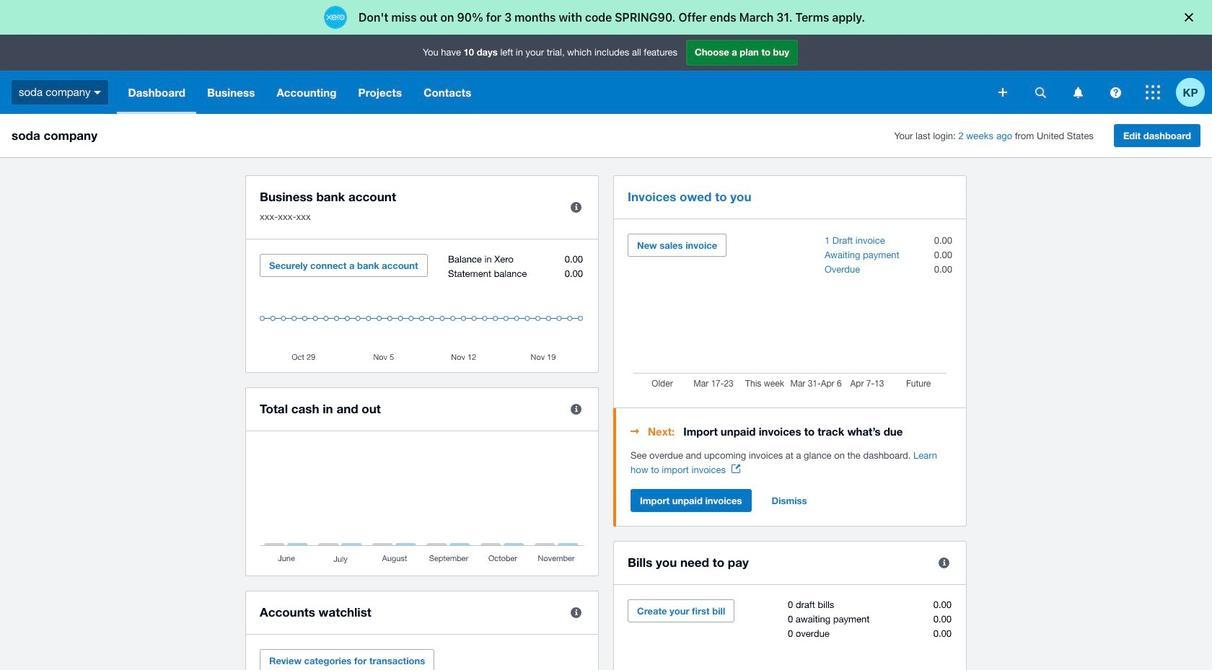 Task type: describe. For each thing, give the bounding box(es) containing it.
opens in a new tab image
[[732, 465, 740, 473]]

0 horizontal spatial svg image
[[999, 88, 1007, 97]]

1 horizontal spatial svg image
[[1035, 87, 1046, 98]]

empty state bank feed widget with a tooltip explaining the feature. includes a 'securely connect a bank account' button and a data-less flat line graph marking four weekly dates, indicating future account balance tracking. image
[[260, 254, 585, 362]]

2 horizontal spatial svg image
[[1146, 85, 1160, 100]]

0 horizontal spatial svg image
[[94, 91, 101, 94]]

2 horizontal spatial svg image
[[1110, 87, 1121, 98]]

empty state widget for the total cash in and out feature, displaying a column graph summarising bank transaction data as total money in versus total money out across all connected bank accounts, enabling a visual comparison of the two amounts. image
[[260, 446, 585, 565]]



Task type: locate. For each thing, give the bounding box(es) containing it.
svg image
[[1146, 85, 1160, 100], [1035, 87, 1046, 98], [94, 91, 101, 94]]

svg image
[[1073, 87, 1083, 98], [1110, 87, 1121, 98], [999, 88, 1007, 97]]

panel body document
[[631, 449, 953, 478], [631, 449, 953, 478]]

1 horizontal spatial svg image
[[1073, 87, 1083, 98]]

dialog
[[0, 0, 1212, 35]]

heading
[[631, 423, 953, 440]]

empty state of the bills widget with a 'create your first bill' button and an unpopulated column graph. image
[[628, 600, 953, 670]]

banner
[[0, 35, 1212, 114]]



Task type: vqa. For each thing, say whether or not it's contained in the screenshot.
Empty state Bank Feed widget with a tooltip explaining the feature. Includes a 'Securely connect a bank account' button and a data-less flat line graph marking four weekly dates, indicating future account balance tracking. image
yes



